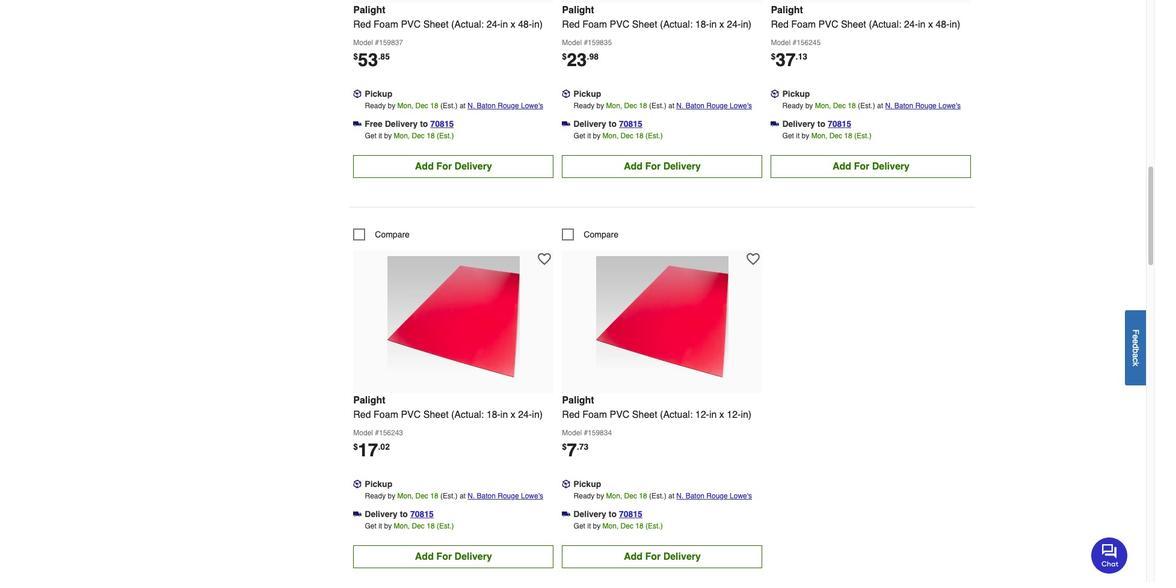Task type: locate. For each thing, give the bounding box(es) containing it.
18-
[[696, 19, 710, 30], [487, 410, 501, 421]]

1 horizontal spatial palight red foam pvc sheet (actual: 18-in x 24-in)
[[563, 5, 752, 30]]

truck filled image
[[354, 120, 362, 128], [563, 120, 571, 128], [772, 120, 780, 128], [354, 510, 362, 519], [563, 510, 571, 519]]

1000088055 element
[[563, 229, 619, 241]]

0 horizontal spatial compare
[[375, 230, 410, 239]]

pvc up 156243
[[401, 410, 421, 421]]

ready up 'free'
[[365, 102, 386, 110]]

#
[[375, 38, 379, 47], [584, 38, 588, 47], [793, 38, 797, 47], [375, 429, 379, 437], [584, 429, 588, 437]]

get for first pickup icon
[[365, 132, 377, 140]]

0 horizontal spatial pickup image
[[354, 480, 362, 489]]

by
[[388, 102, 396, 110], [597, 102, 605, 110], [806, 102, 814, 110], [384, 132, 392, 140], [593, 132, 601, 140], [802, 132, 810, 140], [388, 492, 396, 501], [597, 492, 605, 501], [384, 522, 392, 531], [593, 522, 601, 531]]

n. for 2nd pickup image from the left's 70815 button
[[677, 492, 684, 501]]

add for delivery
[[415, 161, 492, 172], [624, 161, 701, 172], [833, 161, 910, 172], [415, 552, 492, 563], [624, 552, 701, 563]]

# up ".73"
[[584, 429, 588, 437]]

(est.)
[[441, 102, 458, 110], [650, 102, 667, 110], [859, 102, 876, 110], [437, 132, 454, 140], [646, 132, 663, 140], [855, 132, 872, 140], [441, 492, 458, 501], [650, 492, 667, 501], [437, 522, 454, 531], [646, 522, 663, 531]]

0 horizontal spatial 12-
[[696, 410, 710, 421]]

pickup down actual price $17.02 element
[[365, 480, 393, 489]]

1 horizontal spatial pickup image
[[563, 480, 571, 489]]

pickup down actual price $23.98 element
[[574, 89, 602, 99]]

$ inside '$ 17 .02'
[[354, 442, 358, 452]]

1 horizontal spatial pickup image
[[563, 90, 571, 98]]

palight for 159837
[[354, 5, 386, 15]]

x for 159837
[[511, 19, 516, 30]]

pvc up 159834
[[610, 410, 630, 421]]

.73
[[577, 442, 589, 452]]

pvc up 159835
[[610, 19, 630, 30]]

truck filled image for 2nd pickup icon from right
[[563, 120, 571, 128]]

pickup down actual price $7.73 element
[[574, 480, 602, 489]]

red up 'model # 159834'
[[563, 410, 580, 421]]

compare for 1000088561 element
[[375, 230, 410, 239]]

in for model # 156245
[[919, 19, 926, 30]]

in)
[[532, 19, 543, 30], [741, 19, 752, 30], [950, 19, 961, 30], [532, 410, 543, 421], [741, 410, 752, 421]]

baton for 1st pickup icon from right
[[895, 102, 914, 110]]

.85
[[378, 52, 390, 61]]

model up 53
[[354, 38, 373, 47]]

baton
[[477, 102, 496, 110], [686, 102, 705, 110], [895, 102, 914, 110], [477, 492, 496, 501], [686, 492, 705, 501]]

model up 37
[[772, 38, 791, 47]]

palight up model # 156243
[[354, 395, 386, 406]]

x inside palight red foam pvc sheet (actual: 12-in x 12-in)
[[720, 410, 725, 421]]

pickup
[[365, 89, 393, 99], [574, 89, 602, 99], [783, 89, 811, 99], [365, 480, 393, 489], [574, 480, 602, 489]]

compare
[[375, 230, 410, 239], [584, 230, 619, 239]]

48-
[[518, 19, 532, 30], [936, 19, 950, 30]]

1 vertical spatial palight red foam pvc sheet (actual: 18-in x 24-in)
[[354, 395, 543, 421]]

c
[[1132, 358, 1142, 362]]

in inside palight red foam pvc sheet (actual: 12-in x 12-in)
[[710, 410, 717, 421]]

$ inside $ 37 .13
[[772, 52, 776, 61]]

23
[[567, 49, 587, 70]]

(actual: for model # 156243
[[452, 410, 484, 421]]

n.
[[468, 102, 475, 110], [677, 102, 684, 110], [886, 102, 893, 110], [468, 492, 475, 501], [677, 492, 684, 501]]

pickup image down 7
[[563, 480, 571, 489]]

e up b
[[1132, 339, 1142, 344]]

compare for 1000088055 element at top
[[584, 230, 619, 239]]

# up .02
[[375, 429, 379, 437]]

model
[[354, 38, 373, 47], [563, 38, 582, 47], [772, 38, 791, 47], [354, 429, 373, 437], [563, 429, 582, 437]]

get for first pickup image from left
[[365, 522, 377, 531]]

foam up 156245 at the right
[[792, 19, 816, 30]]

pickup image
[[354, 90, 362, 98], [563, 90, 571, 98], [772, 90, 780, 98]]

$ 17 .02
[[354, 440, 390, 461]]

at
[[460, 102, 466, 110], [669, 102, 675, 110], [878, 102, 884, 110], [460, 492, 466, 501], [669, 492, 675, 501]]

$ down model # 159835
[[563, 52, 567, 61]]

x for 159834
[[720, 410, 725, 421]]

2 palight red foam pvc sheet (actual: 24-in x 48-in) from the left
[[772, 5, 961, 30]]

foam inside palight red foam pvc sheet (actual: 12-in x 12-in)
[[583, 410, 608, 421]]

palight red foam pvc sheet (actual: 18-in x 24-in)
[[563, 5, 752, 30], [354, 395, 543, 421]]

foam up 159835
[[583, 19, 608, 30]]

$ down model # 159837
[[354, 52, 358, 61]]

foam for 159835
[[583, 19, 608, 30]]

lowe's for 2nd pickup image from the left
[[730, 492, 753, 501]]

$ for 37
[[772, 52, 776, 61]]

pvc up 159837
[[401, 19, 421, 30]]

0 horizontal spatial palight red foam pvc sheet (actual: 18-in x 24-in)
[[354, 395, 543, 421]]

pvc
[[401, 19, 421, 30], [610, 19, 630, 30], [819, 19, 839, 30], [401, 410, 421, 421], [610, 410, 630, 421]]

$ down model # 156245
[[772, 52, 776, 61]]

red inside palight red foam pvc sheet (actual: 12-in x 12-in)
[[563, 410, 580, 421]]

palight red foam pvc sheet (actual: 24-in x 48-in) for 156245
[[772, 5, 961, 30]]

palight for 159834
[[563, 395, 595, 406]]

foam
[[374, 19, 399, 30], [583, 19, 608, 30], [792, 19, 816, 30], [374, 410, 399, 421], [583, 410, 608, 421]]

# up .85
[[375, 38, 379, 47]]

red for model # 159834
[[563, 410, 580, 421]]

156245
[[797, 38, 821, 47]]

(actual:
[[452, 19, 484, 30], [661, 19, 693, 30], [869, 19, 902, 30], [452, 410, 484, 421], [661, 410, 693, 421]]

mon,
[[398, 102, 414, 110], [607, 102, 623, 110], [816, 102, 832, 110], [394, 132, 410, 140], [603, 132, 619, 140], [812, 132, 828, 140], [398, 492, 414, 501], [607, 492, 623, 501], [394, 522, 410, 531], [603, 522, 619, 531]]

palight red foam pvc sheet (actual: 12-in x 12-in)
[[563, 395, 752, 421]]

x
[[511, 19, 516, 30], [720, 19, 725, 30], [929, 19, 934, 30], [511, 410, 516, 421], [720, 410, 725, 421]]

2 pickup image from the left
[[563, 480, 571, 489]]

(actual: for model # 156245
[[869, 19, 902, 30]]

# for 159837
[[375, 38, 379, 47]]

18- for model # 159835
[[696, 19, 710, 30]]

24-
[[487, 19, 501, 30], [727, 19, 741, 30], [905, 19, 919, 30], [518, 410, 532, 421]]

$ left ".73"
[[563, 442, 567, 452]]

pvc for model # 159837
[[401, 19, 421, 30]]

get it by mon, dec 18 (est.) for first pickup icon's 70815 button
[[365, 132, 454, 140]]

70815
[[431, 119, 454, 129], [620, 119, 643, 129], [828, 119, 852, 129], [411, 510, 434, 519], [620, 510, 643, 519]]

pvc for model # 159834
[[610, 410, 630, 421]]

12-
[[696, 410, 710, 421], [727, 410, 741, 421]]

red up model # 159835
[[563, 19, 580, 30]]

in for model # 159834
[[710, 410, 717, 421]]

0 horizontal spatial heart outline image
[[538, 253, 552, 266]]

2 12- from the left
[[727, 410, 741, 421]]

0 horizontal spatial 48-
[[518, 19, 532, 30]]

pickup image down 23 at the top of the page
[[563, 90, 571, 98]]

at for first pickup image from left
[[460, 492, 466, 501]]

compare inside 1000088055 element
[[584, 230, 619, 239]]

get it by mon, dec 18 (est.) for 70815 button related to 1st pickup icon from right
[[783, 132, 872, 140]]

pickup image down 53
[[354, 90, 362, 98]]

model up 7
[[563, 429, 582, 437]]

$ inside $ 7 .73
[[563, 442, 567, 452]]

pickup image down 37
[[772, 90, 780, 98]]

# up .98
[[584, 38, 588, 47]]

palight red foam pvc sheet (actual: 12-in x 12-in) image
[[597, 256, 729, 389]]

rouge
[[498, 102, 519, 110], [707, 102, 728, 110], [916, 102, 937, 110], [498, 492, 519, 501], [707, 492, 728, 501]]

(actual: inside palight red foam pvc sheet (actual: 12-in x 12-in)
[[661, 410, 693, 421]]

model for model # 159837
[[354, 38, 373, 47]]

0 vertical spatial 18-
[[696, 19, 710, 30]]

get for 1st pickup icon from right
[[783, 132, 795, 140]]

$ inside $ 53 .85
[[354, 52, 358, 61]]

sheet for model # 156245
[[842, 19, 867, 30]]

70815 button for 2nd pickup image from the left
[[620, 509, 643, 521]]

model up 23 at the top of the page
[[563, 38, 582, 47]]

delivery to 70815
[[574, 119, 643, 129], [783, 119, 852, 129], [365, 510, 434, 519], [574, 510, 643, 519]]

ready for 1st pickup icon from right
[[783, 102, 804, 110]]

1000088561 element
[[354, 229, 410, 241]]

1 horizontal spatial heart outline image
[[747, 253, 761, 266]]

red up model # 159837
[[354, 19, 371, 30]]

foam for 159837
[[374, 19, 399, 30]]

in for model # 159835
[[710, 19, 717, 30]]

pickup down actual price $37.13 element
[[783, 89, 811, 99]]

to
[[420, 119, 428, 129], [609, 119, 617, 129], [818, 119, 826, 129], [400, 510, 408, 519], [609, 510, 617, 519]]

model up 17
[[354, 429, 373, 437]]

foam up 156243
[[374, 410, 399, 421]]

model # 159834
[[563, 429, 612, 437]]

d
[[1132, 344, 1142, 349]]

pvc for model # 156243
[[401, 410, 421, 421]]

# up .13
[[793, 38, 797, 47]]

3 pickup image from the left
[[772, 90, 780, 98]]

red up model # 156245
[[772, 19, 789, 30]]

70815 button for 2nd pickup icon from right
[[620, 118, 643, 130]]

sheet inside palight red foam pvc sheet (actual: 12-in x 12-in)
[[633, 410, 658, 421]]

add for delivery button
[[354, 155, 554, 178], [563, 155, 763, 178], [772, 155, 972, 178], [354, 546, 554, 569], [563, 546, 763, 569]]

n. baton rouge lowe's button
[[468, 100, 544, 112], [677, 100, 753, 112], [886, 100, 962, 112], [468, 490, 544, 503], [677, 490, 753, 503]]

ready down '$ 17 .02'
[[365, 492, 386, 501]]

18
[[431, 102, 439, 110], [640, 102, 648, 110], [849, 102, 857, 110], [427, 132, 435, 140], [636, 132, 644, 140], [845, 132, 853, 140], [431, 492, 439, 501], [640, 492, 648, 501], [427, 522, 435, 531], [636, 522, 644, 531]]

foam up 159834
[[583, 410, 608, 421]]

70815 for 2nd pickup image from the left
[[620, 510, 643, 519]]

1 horizontal spatial 48-
[[936, 19, 950, 30]]

palight for 159835
[[563, 5, 595, 15]]

red for model # 159835
[[563, 19, 580, 30]]

b
[[1132, 349, 1142, 353]]

pickup image
[[354, 480, 362, 489], [563, 480, 571, 489]]

f e e d b a c k button
[[1126, 310, 1147, 386]]

ready down $ 7 .73
[[574, 492, 595, 501]]

sheet
[[424, 19, 449, 30], [633, 19, 658, 30], [842, 19, 867, 30], [424, 410, 449, 421], [633, 410, 658, 421]]

ready down actual price $37.13 element
[[783, 102, 804, 110]]

foam for 156243
[[374, 410, 399, 421]]

e up the d
[[1132, 335, 1142, 339]]

$ down model # 156243
[[354, 442, 358, 452]]

for
[[437, 161, 452, 172], [646, 161, 661, 172], [855, 161, 870, 172], [437, 552, 452, 563], [646, 552, 661, 563]]

f e e d b a c k
[[1132, 330, 1142, 367]]

0 horizontal spatial palight red foam pvc sheet (actual: 24-in x 48-in)
[[354, 5, 543, 30]]

1 horizontal spatial 12-
[[727, 410, 741, 421]]

1 48- from the left
[[518, 19, 532, 30]]

ready down actual price $23.98 element
[[574, 102, 595, 110]]

model # 156243
[[354, 429, 403, 437]]

in) inside palight red foam pvc sheet (actual: 12-in x 12-in)
[[741, 410, 752, 421]]

pvc up 156245 at the right
[[819, 19, 839, 30]]

palight red foam pvc sheet (actual: 24-in x 48-in)
[[354, 5, 543, 30], [772, 5, 961, 30]]

palight for 156245
[[772, 5, 804, 15]]

palight red foam pvc sheet (actual: 24-in x 48-in) for 159837
[[354, 5, 543, 30]]

foam up 159837
[[374, 19, 399, 30]]

0 horizontal spatial pickup image
[[354, 90, 362, 98]]

pickup for 2nd pickup icon from right
[[574, 89, 602, 99]]

heart outline image
[[538, 253, 552, 266], [747, 253, 761, 266]]

red
[[354, 19, 371, 30], [563, 19, 580, 30], [772, 19, 789, 30], [354, 410, 371, 421], [563, 410, 580, 421]]

pvc inside palight red foam pvc sheet (actual: 12-in x 12-in)
[[610, 410, 630, 421]]

compare inside 1000088561 element
[[375, 230, 410, 239]]

0 horizontal spatial 18-
[[487, 410, 501, 421]]

foam for 156245
[[792, 19, 816, 30]]

ready for 2nd pickup icon from right
[[574, 102, 595, 110]]

70815 button
[[431, 118, 454, 130], [620, 118, 643, 130], [828, 118, 852, 130], [411, 509, 434, 521], [620, 509, 643, 521]]

in
[[501, 19, 508, 30], [710, 19, 717, 30], [919, 19, 926, 30], [501, 410, 508, 421], [710, 410, 717, 421]]

pickup image down 17
[[354, 480, 362, 489]]

(actual: for model # 159835
[[661, 19, 693, 30]]

sheet for model # 156243
[[424, 410, 449, 421]]

ready
[[365, 102, 386, 110], [574, 102, 595, 110], [783, 102, 804, 110], [365, 492, 386, 501], [574, 492, 595, 501]]

ready for first pickup image from left
[[365, 492, 386, 501]]

add
[[415, 161, 434, 172], [624, 161, 643, 172], [833, 161, 852, 172], [415, 552, 434, 563], [624, 552, 643, 563]]

1 pickup image from the left
[[354, 480, 362, 489]]

sheet for model # 159834
[[633, 410, 658, 421]]

actual price $23.98 element
[[563, 49, 599, 70]]

foam for 159834
[[583, 410, 608, 421]]

0 vertical spatial palight red foam pvc sheet (actual: 18-in x 24-in)
[[563, 5, 752, 30]]

1 palight red foam pvc sheet (actual: 24-in x 48-in) from the left
[[354, 5, 543, 30]]

get
[[365, 132, 377, 140], [574, 132, 586, 140], [783, 132, 795, 140], [365, 522, 377, 531], [574, 522, 586, 531]]

2 compare from the left
[[584, 230, 619, 239]]

1 compare from the left
[[375, 230, 410, 239]]

$ inside $ 23 .98
[[563, 52, 567, 61]]

pickup up 'free'
[[365, 89, 393, 99]]

x for 156245
[[929, 19, 934, 30]]

$
[[354, 52, 358, 61], [563, 52, 567, 61], [772, 52, 776, 61], [354, 442, 358, 452], [563, 442, 567, 452]]

palight inside palight red foam pvc sheet (actual: 12-in x 12-in)
[[563, 395, 595, 406]]

2 horizontal spatial pickup image
[[772, 90, 780, 98]]

k
[[1132, 362, 1142, 367]]

palight
[[354, 5, 386, 15], [563, 5, 595, 15], [772, 5, 804, 15], [354, 395, 386, 406], [563, 395, 595, 406]]

1 vertical spatial 18-
[[487, 410, 501, 421]]

palight up model # 156245
[[772, 5, 804, 15]]

ready by mon, dec 18 (est.) at n. baton rouge lowe's
[[365, 102, 544, 110], [574, 102, 753, 110], [783, 102, 962, 110], [365, 492, 544, 501], [574, 492, 753, 501]]

palight up model # 159837
[[354, 5, 386, 15]]

it
[[379, 132, 382, 140], [588, 132, 591, 140], [797, 132, 800, 140], [379, 522, 382, 531], [588, 522, 591, 531]]

17
[[358, 440, 378, 461]]

palight up 'model # 159834'
[[563, 395, 595, 406]]

dec
[[416, 102, 429, 110], [625, 102, 638, 110], [834, 102, 847, 110], [412, 132, 425, 140], [621, 132, 634, 140], [830, 132, 843, 140], [416, 492, 429, 501], [625, 492, 638, 501], [412, 522, 425, 531], [621, 522, 634, 531]]

1 horizontal spatial palight red foam pvc sheet (actual: 24-in x 48-in)
[[772, 5, 961, 30]]

1 horizontal spatial 18-
[[696, 19, 710, 30]]

lowe's
[[521, 102, 544, 110], [730, 102, 753, 110], [939, 102, 962, 110], [521, 492, 544, 501], [730, 492, 753, 501]]

delivery
[[385, 119, 418, 129], [574, 119, 607, 129], [783, 119, 816, 129], [455, 161, 492, 172], [664, 161, 701, 172], [873, 161, 910, 172], [365, 510, 398, 519], [574, 510, 607, 519], [455, 552, 492, 563], [664, 552, 701, 563]]

(actual: for model # 159837
[[452, 19, 484, 30]]

159837
[[379, 38, 403, 47]]

in) for 156245
[[950, 19, 961, 30]]

2 48- from the left
[[936, 19, 950, 30]]

get for 2nd pickup icon from right
[[574, 132, 586, 140]]

n. for 70815 button for 2nd pickup icon from right
[[677, 102, 684, 110]]

get it by mon, dec 18 (est.)
[[365, 132, 454, 140], [574, 132, 663, 140], [783, 132, 872, 140], [365, 522, 454, 531], [574, 522, 663, 531]]

pickup for first pickup image from left
[[365, 480, 393, 489]]

156243
[[379, 429, 403, 437]]

red up model # 156243
[[354, 410, 371, 421]]

f
[[1132, 330, 1142, 335]]

.98
[[587, 52, 599, 61]]

e
[[1132, 335, 1142, 339], [1132, 339, 1142, 344]]

# for 156245
[[793, 38, 797, 47]]

palight up model # 159835
[[563, 5, 595, 15]]

1 horizontal spatial compare
[[584, 230, 619, 239]]



Task type: vqa. For each thing, say whether or not it's contained in the screenshot.
Community Q & A button
no



Task type: describe. For each thing, give the bounding box(es) containing it.
# for 159835
[[584, 38, 588, 47]]

palight red foam pvc sheet (actual: 18-in x 24-in) for 156243
[[354, 395, 543, 421]]

n. for first pickup image from left 70815 button
[[468, 492, 475, 501]]

palight red foam pvc sheet (actual: 18-in x 24-in) for 159835
[[563, 5, 752, 30]]

70815 button for first pickup image from left
[[411, 509, 434, 521]]

48- for 159837
[[518, 19, 532, 30]]

get for 2nd pickup image from the left
[[574, 522, 586, 531]]

pickup for 1st pickup icon from right
[[783, 89, 811, 99]]

baton for 2nd pickup icon from right
[[686, 102, 705, 110]]

1 heart outline image from the left
[[538, 253, 552, 266]]

53
[[358, 49, 378, 70]]

model # 159835
[[563, 38, 612, 47]]

48- for 156245
[[936, 19, 950, 30]]

70815 for first pickup image from left
[[411, 510, 434, 519]]

baton for 2nd pickup image from the left
[[686, 492, 705, 501]]

at for 2nd pickup icon from right
[[669, 102, 675, 110]]

palight for 156243
[[354, 395, 386, 406]]

ready for first pickup icon
[[365, 102, 386, 110]]

18- for model # 156243
[[487, 410, 501, 421]]

2 e from the top
[[1132, 339, 1142, 344]]

it for first pickup image from left truck filled image
[[379, 522, 382, 531]]

truck filled image for first pickup image from left
[[354, 510, 362, 519]]

# for 159834
[[584, 429, 588, 437]]

model for model # 156245
[[772, 38, 791, 47]]

$ 37 .13
[[772, 49, 808, 70]]

model # 156245
[[772, 38, 821, 47]]

# for 156243
[[375, 429, 379, 437]]

at for 2nd pickup image from the left
[[669, 492, 675, 501]]

pickup for 2nd pickup image from the left
[[574, 480, 602, 489]]

it for 2nd pickup icon from right truck filled image
[[588, 132, 591, 140]]

.02
[[378, 442, 390, 452]]

159835
[[588, 38, 612, 47]]

37
[[776, 49, 796, 70]]

red for model # 156245
[[772, 19, 789, 30]]

free delivery to 70815
[[365, 119, 454, 129]]

.13
[[796, 52, 808, 61]]

actual price $37.13 element
[[772, 49, 808, 70]]

n. for 70815 button related to 1st pickup icon from right
[[886, 102, 893, 110]]

1 pickup image from the left
[[354, 90, 362, 98]]

truck filled image for 2nd pickup image from the left
[[563, 510, 571, 519]]

x for 156243
[[511, 410, 516, 421]]

70815 button for 1st pickup icon from right
[[828, 118, 852, 130]]

2 heart outline image from the left
[[747, 253, 761, 266]]

2 pickup image from the left
[[563, 90, 571, 98]]

159834
[[588, 429, 612, 437]]

$ 23 .98
[[563, 49, 599, 70]]

$ for 17
[[354, 442, 358, 452]]

at for 1st pickup icon from right
[[878, 102, 884, 110]]

rouge for first pickup icon
[[498, 102, 519, 110]]

$ 7 .73
[[563, 440, 589, 461]]

in) for 156243
[[532, 410, 543, 421]]

get it by mon, dec 18 (est.) for 2nd pickup image from the left's 70815 button
[[574, 522, 663, 531]]

truck filled image for 1st pickup icon from right
[[772, 120, 780, 128]]

in) for 159835
[[741, 19, 752, 30]]

actual price $7.73 element
[[563, 440, 589, 461]]

baton for first pickup image from left
[[477, 492, 496, 501]]

actual price $17.02 element
[[354, 440, 390, 461]]

it for 2nd pickup image from the left truck filled image
[[588, 522, 591, 531]]

in) for 159837
[[532, 19, 543, 30]]

sheet for model # 159837
[[424, 19, 449, 30]]

get it by mon, dec 18 (est.) for first pickup image from left 70815 button
[[365, 522, 454, 531]]

get it by mon, dec 18 (est.) for 70815 button for 2nd pickup icon from right
[[574, 132, 663, 140]]

chat invite button image
[[1092, 538, 1129, 574]]

$ for 7
[[563, 442, 567, 452]]

lowe's for 1st pickup icon from right
[[939, 102, 962, 110]]

n. for first pickup icon's 70815 button
[[468, 102, 475, 110]]

red for model # 156243
[[354, 410, 371, 421]]

lowe's for first pickup icon
[[521, 102, 544, 110]]

70815 button for first pickup icon
[[431, 118, 454, 130]]

pvc for model # 156245
[[819, 19, 839, 30]]

pvc for model # 159835
[[610, 19, 630, 30]]

rouge for 2nd pickup icon from right
[[707, 102, 728, 110]]

70815 for 1st pickup icon from right
[[828, 119, 852, 129]]

actual price $53.85 element
[[354, 49, 390, 70]]

rouge for first pickup image from left
[[498, 492, 519, 501]]

a
[[1132, 353, 1142, 358]]

ready for 2nd pickup image from the left
[[574, 492, 595, 501]]

1 12- from the left
[[696, 410, 710, 421]]

free
[[365, 119, 383, 129]]

in) for 159834
[[741, 410, 752, 421]]

red for model # 159837
[[354, 19, 371, 30]]

model for model # 156243
[[354, 429, 373, 437]]

palight red foam pvc sheet (actual: 18-in x 24-in) image
[[388, 256, 520, 389]]

pickup for first pickup icon
[[365, 89, 393, 99]]

1 e from the top
[[1132, 335, 1142, 339]]

$ for 23
[[563, 52, 567, 61]]

model # 159837
[[354, 38, 403, 47]]

$ 53 .85
[[354, 49, 390, 70]]

lowe's for 2nd pickup icon from right
[[730, 102, 753, 110]]

in for model # 156243
[[501, 410, 508, 421]]

7
[[567, 440, 577, 461]]

it for truck filled image corresponding to 1st pickup icon from right
[[797, 132, 800, 140]]

rouge for 1st pickup icon from right
[[916, 102, 937, 110]]

truck filled image for first pickup icon
[[354, 120, 362, 128]]

$ for 53
[[354, 52, 358, 61]]

in for model # 159837
[[501, 19, 508, 30]]



